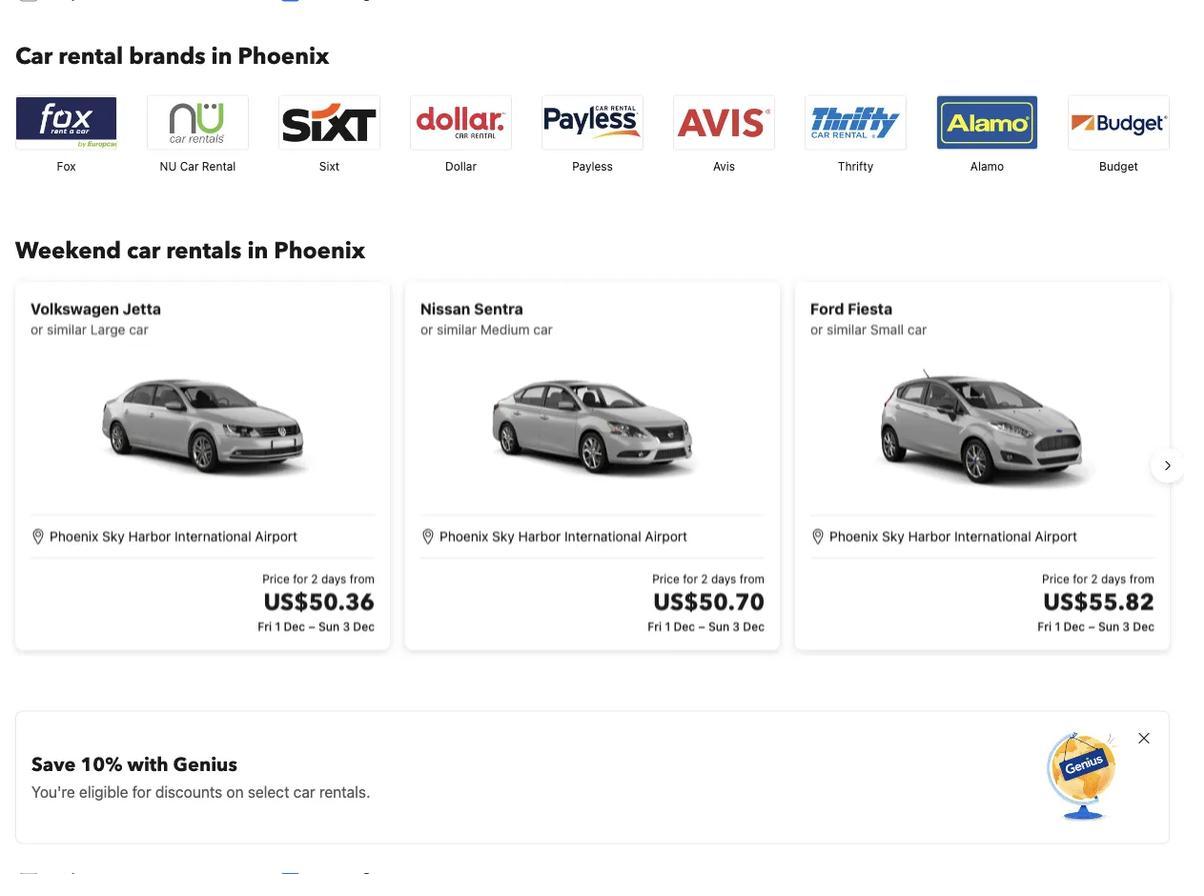 Task type: locate. For each thing, give the bounding box(es) containing it.
2 sun from the left
[[708, 619, 730, 633]]

0 horizontal spatial phoenix sky harbor international airport
[[50, 528, 298, 544]]

1 days from the left
[[321, 572, 347, 585]]

0 horizontal spatial sun
[[318, 619, 340, 633]]

2 – from the left
[[699, 619, 705, 633]]

from
[[350, 572, 375, 585], [740, 572, 765, 585], [1130, 572, 1155, 585]]

car right medium at left top
[[533, 321, 553, 337]]

3 3 from the left
[[1123, 619, 1130, 633]]

1 horizontal spatial international
[[565, 528, 642, 544]]

3 fri from the left
[[1038, 619, 1052, 633]]

3 or from the left
[[811, 321, 823, 337]]

1 similar from the left
[[47, 321, 87, 337]]

1 from from the left
[[350, 572, 375, 585]]

similar down "ford"
[[827, 321, 867, 337]]

1 horizontal spatial phoenix sky harbor international airport
[[440, 528, 688, 544]]

fri inside price for 2 days from us$55.82 fri 1 dec – sun 3 dec
[[1038, 619, 1052, 633]]

sun down 'us$55.82'
[[1099, 619, 1120, 633]]

car right nu
[[180, 160, 199, 173]]

2 sky from the left
[[492, 528, 515, 544]]

1 for us$50.70
[[665, 619, 671, 633]]

rental
[[59, 41, 123, 72]]

avis
[[713, 160, 735, 173]]

days up 'us$55.82'
[[1101, 572, 1127, 585]]

1 down 'us$55.82'
[[1055, 619, 1061, 633]]

price inside price for 2 days from us$50.36 fri 1 dec – sun 3 dec
[[262, 572, 290, 585]]

1 horizontal spatial price
[[652, 572, 680, 585]]

days
[[321, 572, 347, 585], [711, 572, 737, 585], [1101, 572, 1127, 585]]

car down jetta
[[129, 321, 148, 337]]

similar inside ford fiesta or similar small car
[[827, 321, 867, 337]]

1 horizontal spatial fri
[[648, 619, 662, 633]]

2 inside 'price for 2 days from us$50.70 fri 1 dec – sun 3 dec'
[[701, 572, 708, 585]]

for inside 'price for 2 days from us$50.70 fri 1 dec – sun 3 dec'
[[683, 572, 698, 585]]

car left rental
[[15, 41, 53, 72]]

nissan sentra or similar medium car
[[421, 299, 553, 337]]

car
[[127, 235, 160, 267], [129, 321, 148, 337], [533, 321, 553, 337], [908, 321, 927, 337], [293, 783, 315, 801]]

1 horizontal spatial 3
[[733, 619, 740, 633]]

0 horizontal spatial harbor
[[128, 528, 171, 544]]

for inside price for 2 days from us$55.82 fri 1 dec – sun 3 dec
[[1073, 572, 1088, 585]]

2 2 from the left
[[701, 572, 708, 585]]

car inside volkswagen jetta or similar large car
[[129, 321, 148, 337]]

airport for us$50.36
[[255, 528, 298, 544]]

dollar logo image
[[411, 96, 511, 149]]

3 from from the left
[[1130, 572, 1155, 585]]

1 down "us$50.70"
[[665, 619, 671, 633]]

us$50.70
[[654, 586, 765, 618]]

2 inside price for 2 days from us$50.36 fri 1 dec – sun 3 dec
[[311, 572, 318, 585]]

5 dec from the left
[[1064, 619, 1085, 633]]

for up us$50.36
[[293, 572, 308, 585]]

2 horizontal spatial airport
[[1035, 528, 1078, 544]]

airport up price for 2 days from us$50.36 fri 1 dec – sun 3 dec
[[255, 528, 298, 544]]

0 vertical spatial car
[[15, 41, 53, 72]]

1 horizontal spatial –
[[699, 619, 705, 633]]

0 horizontal spatial airport
[[255, 528, 298, 544]]

2 up 'us$55.82'
[[1091, 572, 1098, 585]]

3 airport from the left
[[1035, 528, 1078, 544]]

1 horizontal spatial 2
[[701, 572, 708, 585]]

or inside ford fiesta or similar small car
[[811, 321, 823, 337]]

sun inside price for 2 days from us$55.82 fri 1 dec – sun 3 dec
[[1099, 619, 1120, 633]]

rentals.
[[319, 783, 371, 801]]

2 horizontal spatial days
[[1101, 572, 1127, 585]]

price up us$50.36
[[262, 572, 290, 585]]

fri down 'us$55.82'
[[1038, 619, 1052, 633]]

or
[[31, 321, 43, 337], [421, 321, 433, 337], [811, 321, 823, 337]]

from up "us$50.70"
[[740, 572, 765, 585]]

on
[[226, 783, 244, 801]]

1 horizontal spatial sun
[[708, 619, 730, 633]]

save 10% with genius you're eligible for discounts on select car rentals.
[[31, 752, 371, 801]]

3 down us$50.36
[[343, 619, 350, 633]]

days up us$50.36
[[321, 572, 347, 585]]

airport up 'price for 2 days from us$50.70 fri 1 dec – sun 3 dec'
[[645, 528, 688, 544]]

us$55.82
[[1044, 586, 1155, 618]]

fri inside price for 2 days from us$50.36 fri 1 dec – sun 3 dec
[[258, 619, 272, 633]]

1 horizontal spatial in
[[247, 235, 268, 267]]

1 1 from the left
[[275, 619, 281, 633]]

airport for us$55.82
[[1035, 528, 1078, 544]]

phoenix sky harbor international airport for us$50.36
[[50, 528, 298, 544]]

price for us$50.36
[[262, 572, 290, 585]]

harbor
[[128, 528, 171, 544], [518, 528, 561, 544], [908, 528, 951, 544]]

2 or from the left
[[421, 321, 433, 337]]

1 price from the left
[[262, 572, 290, 585]]

3 for us$50.70
[[733, 619, 740, 633]]

harbor for us$50.70
[[518, 528, 561, 544]]

sentra
[[474, 299, 523, 317]]

3 inside 'price for 2 days from us$50.70 fri 1 dec – sun 3 dec'
[[733, 619, 740, 633]]

1 sun from the left
[[318, 619, 340, 633]]

1 or from the left
[[31, 321, 43, 337]]

1 horizontal spatial airport
[[645, 528, 688, 544]]

0 horizontal spatial price
[[262, 572, 290, 585]]

1 horizontal spatial 1
[[665, 619, 671, 633]]

2 horizontal spatial harbor
[[908, 528, 951, 544]]

or for us$50.36
[[31, 321, 43, 337]]

10%
[[80, 752, 123, 778]]

1 inside price for 2 days from us$50.36 fri 1 dec – sun 3 dec
[[275, 619, 281, 633]]

1 sky from the left
[[102, 528, 125, 544]]

1 phoenix sky harbor international airport from the left
[[50, 528, 298, 544]]

for
[[293, 572, 308, 585], [683, 572, 698, 585], [1073, 572, 1088, 585], [132, 783, 151, 801]]

2 horizontal spatial international
[[955, 528, 1032, 544]]

0 horizontal spatial similar
[[47, 321, 87, 337]]

2 up us$50.36
[[311, 572, 318, 585]]

fri
[[258, 619, 272, 633], [648, 619, 662, 633], [1038, 619, 1052, 633]]

car for us$55.82
[[908, 321, 927, 337]]

sun down "us$50.70"
[[708, 619, 730, 633]]

1 inside price for 2 days from us$55.82 fri 1 dec – sun 3 dec
[[1055, 619, 1061, 633]]

select
[[248, 783, 289, 801]]

2 from from the left
[[740, 572, 765, 585]]

sun inside 'price for 2 days from us$50.70 fri 1 dec – sun 3 dec'
[[708, 619, 730, 633]]

0 horizontal spatial sky
[[102, 528, 125, 544]]

2 up "us$50.70"
[[701, 572, 708, 585]]

2 price from the left
[[652, 572, 680, 585]]

2 horizontal spatial sun
[[1099, 619, 1120, 633]]

1 vertical spatial car
[[180, 160, 199, 173]]

or down "ford"
[[811, 321, 823, 337]]

0 horizontal spatial –
[[308, 619, 315, 633]]

2 inside price for 2 days from us$55.82 fri 1 dec – sun 3 dec
[[1091, 572, 1098, 585]]

3 harbor from the left
[[908, 528, 951, 544]]

dec
[[284, 619, 305, 633], [353, 619, 375, 633], [674, 619, 695, 633], [743, 619, 765, 633], [1064, 619, 1085, 633], [1133, 619, 1155, 633]]

1 horizontal spatial similar
[[437, 321, 477, 337]]

2 horizontal spatial price
[[1043, 572, 1070, 585]]

fox logo image
[[16, 96, 116, 149]]

0 horizontal spatial fri
[[258, 619, 272, 633]]

car inside save 10% with genius you're eligible for discounts on select car rentals.
[[293, 783, 315, 801]]

fox
[[57, 160, 76, 173]]

3 for us$50.36
[[343, 619, 350, 633]]

phoenix sky harbor international airport for us$50.70
[[440, 528, 688, 544]]

phoenix
[[238, 41, 329, 72], [274, 235, 365, 267], [50, 528, 99, 544], [440, 528, 489, 544], [830, 528, 879, 544]]

0 horizontal spatial in
[[211, 41, 232, 72]]

2 horizontal spatial similar
[[827, 321, 867, 337]]

2 harbor from the left
[[518, 528, 561, 544]]

3 1 from the left
[[1055, 619, 1061, 633]]

payless
[[572, 160, 613, 173]]

2 horizontal spatial phoenix sky harbor international airport
[[830, 528, 1078, 544]]

rentals
[[166, 235, 242, 267]]

1 fri from the left
[[258, 619, 272, 633]]

price for 2 days from us$50.70 fri 1 dec – sun 3 dec
[[648, 572, 765, 633]]

similar
[[47, 321, 87, 337], [437, 321, 477, 337], [827, 321, 867, 337]]

0 horizontal spatial from
[[350, 572, 375, 585]]

car for us$50.70
[[533, 321, 553, 337]]

for down "with"
[[132, 783, 151, 801]]

nu car rental
[[160, 160, 236, 173]]

volkswagen jetta image
[[88, 350, 317, 503]]

sky
[[102, 528, 125, 544], [492, 528, 515, 544], [882, 528, 905, 544]]

4 dec from the left
[[743, 619, 765, 633]]

3 inside price for 2 days from us$50.36 fri 1 dec – sun 3 dec
[[343, 619, 350, 633]]

or inside the nissan sentra or similar medium car
[[421, 321, 433, 337]]

price inside price for 2 days from us$55.82 fri 1 dec – sun 3 dec
[[1043, 572, 1070, 585]]

2
[[311, 572, 318, 585], [701, 572, 708, 585], [1091, 572, 1098, 585]]

phoenix for us$50.70
[[440, 528, 489, 544]]

region
[[0, 274, 1185, 657]]

nu car rental logo image
[[148, 96, 248, 149]]

0 horizontal spatial international
[[175, 528, 251, 544]]

fiesta
[[848, 299, 893, 317]]

1 horizontal spatial days
[[711, 572, 737, 585]]

– inside price for 2 days from us$50.36 fri 1 dec – sun 3 dec
[[308, 619, 315, 633]]

3 – from the left
[[1089, 619, 1095, 633]]

1 3 from the left
[[343, 619, 350, 633]]

2 days from the left
[[711, 572, 737, 585]]

0 horizontal spatial 1
[[275, 619, 281, 633]]

– inside 'price for 2 days from us$50.70 fri 1 dec – sun 3 dec'
[[699, 619, 705, 633]]

airport up price for 2 days from us$55.82 fri 1 dec – sun 3 dec
[[1035, 528, 1078, 544]]

price up 'us$55.82'
[[1043, 572, 1070, 585]]

volkswagen jetta or similar large car
[[31, 299, 161, 337]]

2 3 from the left
[[733, 619, 740, 633]]

nissan
[[421, 299, 471, 317]]

– down 'us$55.82'
[[1089, 619, 1095, 633]]

– down "us$50.70"
[[699, 619, 705, 633]]

2 dec from the left
[[353, 619, 375, 633]]

0 horizontal spatial car
[[15, 41, 53, 72]]

1 horizontal spatial from
[[740, 572, 765, 585]]

1 horizontal spatial or
[[421, 321, 433, 337]]

2 horizontal spatial 3
[[1123, 619, 1130, 633]]

or down nissan
[[421, 321, 433, 337]]

days inside 'price for 2 days from us$50.70 fri 1 dec – sun 3 dec'
[[711, 572, 737, 585]]

3 for us$55.82
[[1123, 619, 1130, 633]]

2 international from the left
[[565, 528, 642, 544]]

3 international from the left
[[955, 528, 1032, 544]]

price inside 'price for 2 days from us$50.70 fri 1 dec – sun 3 dec'
[[652, 572, 680, 585]]

from inside price for 2 days from us$50.36 fri 1 dec – sun 3 dec
[[350, 572, 375, 585]]

similar down nissan
[[437, 321, 477, 337]]

similar inside volkswagen jetta or similar large car
[[47, 321, 87, 337]]

car inside ford fiesta or similar small car
[[908, 321, 927, 337]]

in
[[211, 41, 232, 72], [247, 235, 268, 267]]

fri down "us$50.70"
[[648, 619, 662, 633]]

– inside price for 2 days from us$55.82 fri 1 dec – sun 3 dec
[[1089, 619, 1095, 633]]

2 similar from the left
[[437, 321, 477, 337]]

or for us$50.70
[[421, 321, 433, 337]]

in right the 'brands'
[[211, 41, 232, 72]]

price
[[262, 572, 290, 585], [652, 572, 680, 585], [1043, 572, 1070, 585]]

budget
[[1100, 160, 1139, 173]]

3 sky from the left
[[882, 528, 905, 544]]

2 horizontal spatial fri
[[1038, 619, 1052, 633]]

from inside 'price for 2 days from us$50.70 fri 1 dec – sun 3 dec'
[[740, 572, 765, 585]]

3 price from the left
[[1043, 572, 1070, 585]]

2 airport from the left
[[645, 528, 688, 544]]

2 phoenix sky harbor international airport from the left
[[440, 528, 688, 544]]

thrifty
[[838, 160, 874, 173]]

1 horizontal spatial sky
[[492, 528, 515, 544]]

nu
[[160, 160, 177, 173]]

3 down "us$50.70"
[[733, 619, 740, 633]]

similar for us$55.82
[[827, 321, 867, 337]]

0 vertical spatial in
[[211, 41, 232, 72]]

genius
[[173, 752, 237, 778]]

1 down us$50.36
[[275, 619, 281, 633]]

– down us$50.36
[[308, 619, 315, 633]]

sun for us$55.82
[[1099, 619, 1120, 633]]

days up "us$50.70"
[[711, 572, 737, 585]]

2 horizontal spatial or
[[811, 321, 823, 337]]

1 horizontal spatial car
[[180, 160, 199, 173]]

price for us$55.82
[[1043, 572, 1070, 585]]

0 horizontal spatial days
[[321, 572, 347, 585]]

1
[[275, 619, 281, 633], [665, 619, 671, 633], [1055, 619, 1061, 633]]

1 international from the left
[[175, 528, 251, 544]]

phoenix sky harbor international airport for us$55.82
[[830, 528, 1078, 544]]

3
[[343, 619, 350, 633], [733, 619, 740, 633], [1123, 619, 1130, 633]]

or down volkswagen
[[31, 321, 43, 337]]

3 dec from the left
[[674, 619, 695, 633]]

3 similar from the left
[[827, 321, 867, 337]]

harbor for us$50.36
[[128, 528, 171, 544]]

in right rentals
[[247, 235, 268, 267]]

car
[[15, 41, 53, 72], [180, 160, 199, 173]]

from up us$50.36
[[350, 572, 375, 585]]

1 inside 'price for 2 days from us$50.70 fri 1 dec – sun 3 dec'
[[665, 619, 671, 633]]

– for us$50.70
[[699, 619, 705, 633]]

1 vertical spatial in
[[247, 235, 268, 267]]

3 days from the left
[[1101, 572, 1127, 585]]

fri down us$50.36
[[258, 619, 272, 633]]

2 horizontal spatial sky
[[882, 528, 905, 544]]

for up 'us$55.82'
[[1073, 572, 1088, 585]]

from inside price for 2 days from us$55.82 fri 1 dec – sun 3 dec
[[1130, 572, 1155, 585]]

days inside price for 2 days from us$55.82 fri 1 dec – sun 3 dec
[[1101, 572, 1127, 585]]

weekend
[[15, 235, 121, 267]]

1 horizontal spatial harbor
[[518, 528, 561, 544]]

similar for us$50.70
[[437, 321, 477, 337]]

large
[[90, 321, 125, 337]]

days inside price for 2 days from us$50.36 fri 1 dec – sun 3 dec
[[321, 572, 347, 585]]

2 horizontal spatial –
[[1089, 619, 1095, 633]]

1 for us$50.36
[[275, 619, 281, 633]]

discounts
[[155, 783, 222, 801]]

2 1 from the left
[[665, 619, 671, 633]]

0 horizontal spatial or
[[31, 321, 43, 337]]

1 dec from the left
[[284, 619, 305, 633]]

1 – from the left
[[308, 619, 315, 633]]

2 horizontal spatial 1
[[1055, 619, 1061, 633]]

similar down volkswagen
[[47, 321, 87, 337]]

price up "us$50.70"
[[652, 572, 680, 585]]

international
[[175, 528, 251, 544], [565, 528, 642, 544], [955, 528, 1032, 544]]

3 sun from the left
[[1099, 619, 1120, 633]]

sun inside price for 2 days from us$50.36 fri 1 dec – sun 3 dec
[[318, 619, 340, 633]]

1 harbor from the left
[[128, 528, 171, 544]]

from up 'us$55.82'
[[1130, 572, 1155, 585]]

3 inside price for 2 days from us$55.82 fri 1 dec – sun 3 dec
[[1123, 619, 1130, 633]]

car right select
[[293, 783, 315, 801]]

for up "us$50.70"
[[683, 572, 698, 585]]

sun down us$50.36
[[318, 619, 340, 633]]

0 horizontal spatial 2
[[311, 572, 318, 585]]

you're
[[31, 783, 75, 801]]

international for us$50.36
[[175, 528, 251, 544]]

with
[[127, 752, 168, 778]]

or inside volkswagen jetta or similar large car
[[31, 321, 43, 337]]

car inside the nissan sentra or similar medium car
[[533, 321, 553, 337]]

2 horizontal spatial from
[[1130, 572, 1155, 585]]

sky for us$55.82
[[882, 528, 905, 544]]

for inside price for 2 days from us$50.36 fri 1 dec – sun 3 dec
[[293, 572, 308, 585]]

price for us$50.70
[[652, 572, 680, 585]]

fri inside 'price for 2 days from us$50.70 fri 1 dec – sun 3 dec'
[[648, 619, 662, 633]]

airport
[[255, 528, 298, 544], [645, 528, 688, 544], [1035, 528, 1078, 544]]

car right small
[[908, 321, 927, 337]]

1 airport from the left
[[255, 528, 298, 544]]

sun
[[318, 619, 340, 633], [708, 619, 730, 633], [1099, 619, 1120, 633]]

similar inside the nissan sentra or similar medium car
[[437, 321, 477, 337]]

1 2 from the left
[[311, 572, 318, 585]]

3 phoenix sky harbor international airport from the left
[[830, 528, 1078, 544]]

3 2 from the left
[[1091, 572, 1098, 585]]

phoenix sky harbor international airport
[[50, 528, 298, 544], [440, 528, 688, 544], [830, 528, 1078, 544]]

–
[[308, 619, 315, 633], [699, 619, 705, 633], [1089, 619, 1095, 633]]

2 horizontal spatial 2
[[1091, 572, 1098, 585]]

2 fri from the left
[[648, 619, 662, 633]]

0 horizontal spatial 3
[[343, 619, 350, 633]]

ford fiesta or similar small car
[[811, 299, 927, 337]]

in for brands
[[211, 41, 232, 72]]

3 down 'us$55.82'
[[1123, 619, 1130, 633]]



Task type: vqa. For each thing, say whether or not it's contained in the screenshot.


Task type: describe. For each thing, give the bounding box(es) containing it.
2 for us$55.82
[[1091, 572, 1098, 585]]

volkswagen
[[31, 299, 119, 317]]

days for us$55.82
[[1101, 572, 1127, 585]]

1 for us$55.82
[[1055, 619, 1061, 633]]

price for 2 days from us$55.82 fri 1 dec – sun 3 dec
[[1038, 572, 1155, 633]]

sun for us$50.36
[[318, 619, 340, 633]]

payless logo image
[[543, 96, 643, 149]]

jetta
[[123, 299, 161, 317]]

phoenix for us$50.36
[[50, 528, 99, 544]]

airport for us$50.70
[[645, 528, 688, 544]]

ford fiesta image
[[868, 350, 1097, 503]]

car for us$50.36
[[129, 321, 148, 337]]

small
[[871, 321, 904, 337]]

sixt
[[319, 160, 340, 173]]

from for us$50.70
[[740, 572, 765, 585]]

sixt logo image
[[279, 96, 380, 149]]

brands
[[129, 41, 206, 72]]

2 for us$50.36
[[311, 572, 318, 585]]

nissan sentra image
[[478, 350, 707, 503]]

us$50.36
[[264, 586, 375, 618]]

dollar
[[445, 160, 477, 173]]

price for 2 days from us$50.36 fri 1 dec – sun 3 dec
[[258, 572, 375, 633]]

harbor for us$55.82
[[908, 528, 951, 544]]

thrifty logo image
[[806, 96, 906, 149]]

in for rentals
[[247, 235, 268, 267]]

phoenix for us$55.82
[[830, 528, 879, 544]]

car up jetta
[[127, 235, 160, 267]]

car rental brands in phoenix
[[15, 41, 329, 72]]

for for us$50.36
[[293, 572, 308, 585]]

6 dec from the left
[[1133, 619, 1155, 633]]

fri for us$55.82
[[1038, 619, 1052, 633]]

medium
[[481, 321, 530, 337]]

days for us$50.36
[[321, 572, 347, 585]]

weekend car rentals in phoenix
[[15, 235, 365, 267]]

for for us$55.82
[[1073, 572, 1088, 585]]

sky for us$50.70
[[492, 528, 515, 544]]

international for us$50.70
[[565, 528, 642, 544]]

avis logo image
[[674, 96, 774, 149]]

sun for us$50.70
[[708, 619, 730, 633]]

from for us$55.82
[[1130, 572, 1155, 585]]

sky for us$50.36
[[102, 528, 125, 544]]

days for us$50.70
[[711, 572, 737, 585]]

fri for us$50.70
[[648, 619, 662, 633]]

ford
[[811, 299, 844, 317]]

save
[[31, 752, 76, 778]]

international for us$55.82
[[955, 528, 1032, 544]]

or for us$55.82
[[811, 321, 823, 337]]

alamo logo image
[[937, 96, 1038, 149]]

– for us$55.82
[[1089, 619, 1095, 633]]

– for us$50.36
[[308, 619, 315, 633]]

for for us$50.70
[[683, 572, 698, 585]]

fri for us$50.36
[[258, 619, 272, 633]]

rental
[[202, 160, 236, 173]]

alamo
[[971, 160, 1004, 173]]

from for us$50.36
[[350, 572, 375, 585]]

for inside save 10% with genius you're eligible for discounts on select car rentals.
[[132, 783, 151, 801]]

budget logo image
[[1069, 96, 1169, 149]]

region containing us$50.36
[[0, 274, 1185, 657]]

similar for us$50.36
[[47, 321, 87, 337]]

2 for us$50.70
[[701, 572, 708, 585]]

eligible
[[79, 783, 128, 801]]



